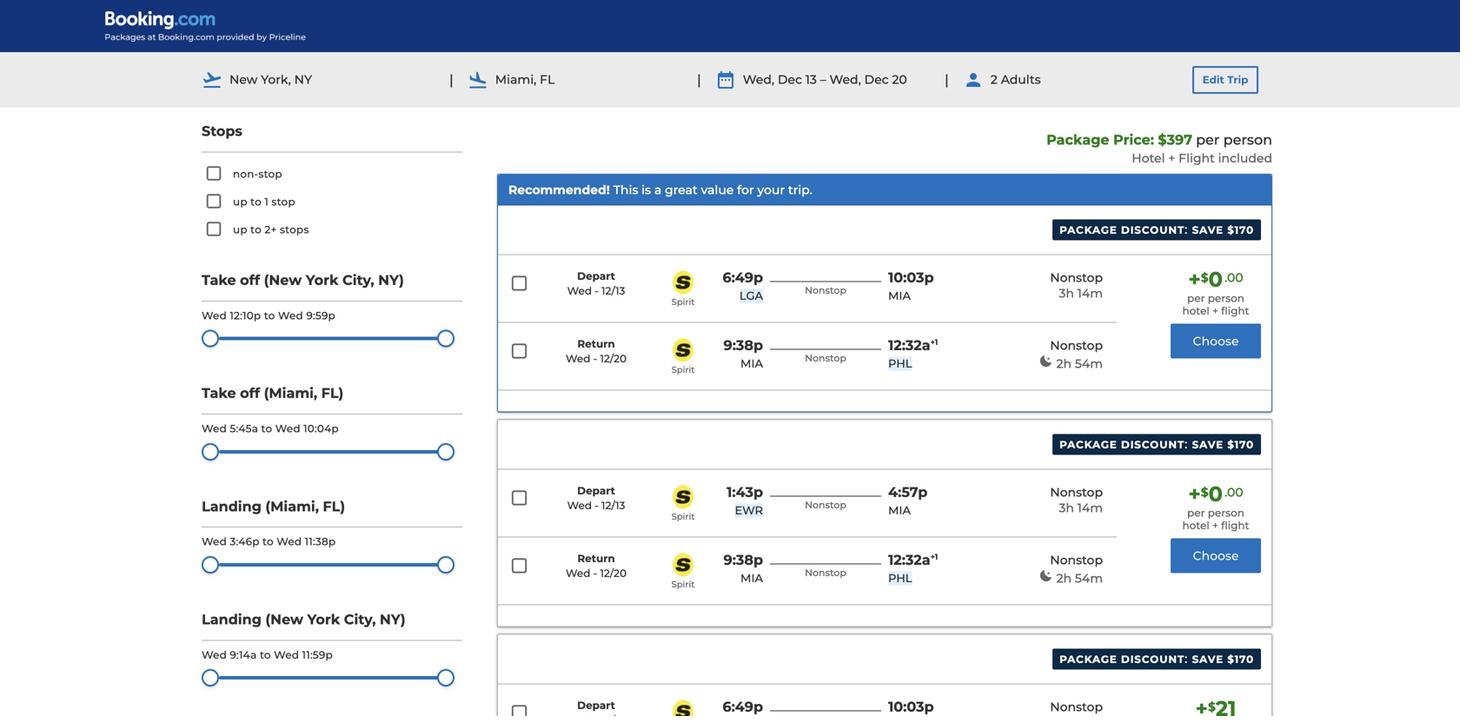 Task type: vqa. For each thing, say whether or not it's contained in the screenshot.
1st Was from the top of the page
no



Task type: describe. For each thing, give the bounding box(es) containing it.
3 package from the top
[[1060, 654, 1118, 666]]

wed 12:10p to wed 9:59p
[[202, 309, 336, 322]]

edit trip
[[1203, 73, 1249, 86]]

+1 for 4:57p
[[931, 553, 939, 562]]

to for fl)
[[263, 536, 274, 548]]

miami, fl
[[495, 72, 555, 87]]

up to 1 stop
[[233, 196, 295, 208]]

3h for 4:57p
[[1059, 501, 1075, 516]]

ewr
[[735, 504, 764, 518]]

- for 4th spirit airlines logo
[[594, 567, 598, 580]]

13
[[806, 72, 817, 87]]

is
[[642, 183, 651, 197]]

new
[[230, 72, 258, 87]]

nonstop 3h 14m for 4:57p
[[1051, 485, 1104, 516]]

value
[[701, 183, 734, 197]]

trip
[[1228, 73, 1249, 86]]

9:38p mia for 6:49p
[[724, 337, 764, 371]]

4:57p mia
[[889, 484, 928, 518]]

| for wed, dec 13 – wed, dec 20
[[697, 71, 702, 88]]

take off (new york city, ny), latest time slider
[[437, 330, 455, 347]]

0 vertical spatial york
[[306, 272, 339, 289]]

included
[[1219, 151, 1273, 166]]

3 package discount : save $170 from the top
[[1060, 652, 1255, 667]]

take off (miami, fl), latest time slider
[[437, 443, 455, 461]]

+ $ 0 . 00 per person hotel + flight for 4:57p
[[1183, 482, 1250, 532]]

to for (new
[[264, 309, 275, 322]]

off for (new
[[240, 272, 260, 289]]

landing for landing (new york city, ny)
[[202, 611, 262, 628]]

depart wed - 12/13 for 1:43p
[[568, 485, 626, 512]]

12:32a for 10:03p
[[889, 337, 931, 354]]

stops
[[202, 123, 243, 140]]

to for (miami,
[[261, 423, 272, 435]]

+ inside package price: $ 397 per person hotel + flight included
[[1169, 151, 1176, 166]]

wed 5:45a to wed 10:04p
[[202, 423, 339, 435]]

recommended! this is a great value for your trip.
[[509, 183, 813, 197]]

5 spirit airlines logo image from the top
[[670, 701, 697, 717]]

2 wed, from the left
[[830, 72, 862, 87]]

ny
[[294, 72, 312, 87]]

save for 4:57p
[[1193, 439, 1224, 451]]

1 vertical spatial fl)
[[323, 498, 345, 515]]

: for 4:57p
[[1185, 437, 1189, 452]]

landing (miami, fl), latest time slider
[[437, 557, 455, 574]]

package for 4:57p
[[1060, 439, 1118, 451]]

lga
[[740, 289, 764, 303]]

flight for 10:03p
[[1222, 305, 1250, 317]]

0 vertical spatial (new
[[264, 272, 302, 289]]

$170 for 4:57p
[[1228, 439, 1255, 451]]

per for 10:03p
[[1188, 292, 1206, 305]]

person for 10:03p
[[1209, 292, 1245, 305]]

up for up to 2+ stops
[[233, 223, 248, 236]]

to left 1
[[251, 196, 262, 208]]

mia inside 4:57p mia
[[889, 504, 911, 518]]

+1 for 10:03p
[[931, 338, 939, 348]]

12:32a for 4:57p
[[889, 552, 931, 569]]

2 adults
[[991, 72, 1042, 87]]

. for 4:57p
[[1225, 485, 1228, 500]]

3 spirit airlines logo image from the top
[[670, 486, 697, 509]]

397
[[1168, 131, 1193, 148]]

your
[[758, 183, 785, 197]]

off for (miami,
[[240, 385, 260, 402]]

14m for 4:57p
[[1078, 501, 1104, 516]]

2+
[[265, 223, 277, 236]]

flight for 4:57p
[[1222, 520, 1250, 532]]

up to 2+ stops
[[233, 223, 309, 236]]

3 : from the top
[[1185, 652, 1189, 667]]

0 vertical spatial stop
[[259, 168, 282, 180]]

3 depart from the top
[[578, 700, 616, 712]]

booking.com packages image
[[104, 10, 307, 42]]

package discount : save $170 for 10:03p
[[1060, 222, 1255, 237]]

take off (new york city, ny)
[[202, 272, 404, 289]]

1 spirit from the top
[[672, 297, 695, 307]]

to for york
[[260, 649, 271, 662]]

fl
[[540, 72, 555, 87]]

landing for landing (miami, fl)
[[202, 498, 262, 515]]

2 spirit from the top
[[672, 365, 695, 375]]

2
[[991, 72, 998, 87]]

hotel
[[1132, 151, 1166, 166]]

package for 10:03p
[[1060, 224, 1118, 237]]

10:03p mia
[[889, 269, 934, 303]]

great
[[665, 183, 698, 197]]

12/13 for 1:43p
[[602, 499, 626, 512]]

per inside package price: $ 397 per person hotel + flight included
[[1197, 131, 1220, 148]]

–
[[821, 72, 827, 87]]

discount for 4:57p
[[1122, 439, 1185, 451]]

depart for 6:49p
[[578, 270, 616, 283]]

9:59p
[[306, 309, 336, 322]]

choose for 4:57p
[[1194, 549, 1240, 563]]

12:32a +1 for 4:57p
[[889, 552, 939, 569]]

2h 54m for 4:57p
[[1057, 571, 1104, 586]]

| for miami, fl
[[450, 71, 454, 88]]

york,
[[261, 72, 291, 87]]

discount for 10:03p
[[1122, 224, 1185, 237]]

2h for 10:03p
[[1057, 357, 1072, 371]]

choose button for 10:03p
[[1171, 324, 1262, 359]]

miami,
[[495, 72, 537, 87]]

a
[[655, 183, 662, 197]]

3:46p
[[230, 536, 260, 548]]

1
[[265, 196, 269, 208]]

0 vertical spatial city,
[[343, 272, 374, 289]]

5:45a
[[230, 423, 258, 435]]

12/20 for 1:43p
[[600, 567, 627, 580]]

mia inside 10:03p mia
[[889, 289, 911, 303]]

3 spirit from the top
[[672, 512, 695, 522]]

4:57p
[[889, 484, 928, 501]]

10:04p
[[304, 423, 339, 435]]

landing (new york city, ny)
[[202, 611, 406, 628]]



Task type: locate. For each thing, give the bounding box(es) containing it.
2h 54m for 10:03p
[[1057, 357, 1104, 371]]

0 horizontal spatial |
[[450, 71, 454, 88]]

1 vertical spatial landing
[[202, 611, 262, 628]]

choose button
[[1171, 324, 1262, 359], [1171, 539, 1262, 573]]

54m for 10:03p
[[1076, 357, 1104, 371]]

2 0 from the top
[[1209, 482, 1224, 507]]

1 vertical spatial 54m
[[1076, 571, 1104, 586]]

- for second spirit airlines logo from the top of the page
[[594, 353, 598, 365]]

1 vertical spatial york
[[307, 611, 340, 628]]

10:03p for 10:03p
[[889, 699, 934, 716]]

york
[[306, 272, 339, 289], [307, 611, 340, 628]]

depart for 1:43p
[[578, 485, 616, 497]]

9:38p for 6:49p
[[724, 337, 764, 354]]

1 choose from the top
[[1194, 334, 1240, 349]]

2 : from the top
[[1185, 437, 1189, 452]]

edit trip button
[[1193, 66, 1259, 94]]

9:38p mia
[[724, 337, 764, 371], [724, 552, 764, 586]]

package
[[1047, 131, 1110, 148]]

1 horizontal spatial |
[[697, 71, 702, 88]]

2 dec from the left
[[865, 72, 889, 87]]

1 phl from the top
[[889, 357, 913, 371]]

0 vertical spatial landing
[[202, 498, 262, 515]]

2 package discount : save $170 from the top
[[1060, 437, 1255, 452]]

1:43p
[[727, 484, 764, 501]]

2 discount from the top
[[1122, 439, 1185, 451]]

hotel for 10:03p
[[1183, 305, 1210, 317]]

package price: $ 397 per person hotel + flight included
[[1047, 131, 1273, 166]]

0 vertical spatial 10:03p
[[889, 269, 934, 286]]

3 save from the top
[[1193, 654, 1224, 666]]

off up 5:45a on the bottom left of the page
[[240, 385, 260, 402]]

54m for 4:57p
[[1076, 571, 1104, 586]]

1 vertical spatial + $ 0 . 00 per person hotel + flight
[[1183, 482, 1250, 532]]

2 12:32a +1 from the top
[[889, 552, 939, 569]]

1 vertical spatial take
[[202, 385, 236, 402]]

$
[[1159, 131, 1168, 148], [1202, 271, 1209, 285], [1202, 485, 1209, 500], [1209, 700, 1216, 715]]

1 +1 from the top
[[931, 338, 939, 348]]

1 vertical spatial choose
[[1194, 549, 1240, 563]]

1 vertical spatial up
[[233, 223, 248, 236]]

2 phl from the top
[[889, 572, 913, 586]]

(miami, up wed 3:46p to wed 11:38p on the bottom of the page
[[266, 498, 319, 515]]

2 . from the top
[[1225, 485, 1228, 500]]

- for third spirit airlines logo from the bottom of the page
[[595, 499, 599, 512]]

1 vertical spatial package
[[1060, 439, 1118, 451]]

14m for 10:03p
[[1078, 286, 1104, 301]]

1 3h from the top
[[1059, 286, 1075, 301]]

return wed - 12/20
[[566, 338, 627, 365], [566, 553, 627, 580]]

- for first spirit airlines logo from the top
[[595, 285, 599, 297]]

2 12/20 from the top
[[600, 567, 627, 580]]

nonstop
[[1051, 271, 1104, 285], [805, 285, 847, 297], [1051, 338, 1104, 353], [805, 353, 847, 364], [1051, 485, 1104, 500], [805, 500, 847, 511], [1051, 553, 1104, 568], [805, 568, 847, 579], [1051, 700, 1104, 715]]

edit
[[1203, 73, 1225, 86]]

2 12:32a from the top
[[889, 552, 931, 569]]

2 spirit airlines logo image from the top
[[670, 339, 697, 362]]

4 spirit from the top
[[672, 580, 695, 590]]

0 vertical spatial .
[[1225, 271, 1228, 285]]

1 | from the left
[[450, 71, 454, 88]]

0
[[1209, 267, 1224, 292], [1209, 482, 1224, 507]]

3h for 10:03p
[[1059, 286, 1075, 301]]

stops
[[280, 223, 309, 236]]

return wed - 12/20 for 1:43p
[[566, 553, 627, 580]]

4 spirit airlines logo image from the top
[[670, 554, 697, 577]]

2 vertical spatial $170
[[1228, 654, 1255, 666]]

2 vertical spatial save
[[1193, 654, 1224, 666]]

0 vertical spatial nonstop 3h 14m
[[1051, 271, 1104, 301]]

1 vertical spatial off
[[240, 385, 260, 402]]

1 : from the top
[[1185, 222, 1189, 237]]

12:32a +1 for 10:03p
[[889, 337, 939, 354]]

2 vertical spatial discount
[[1122, 654, 1185, 666]]

dec left 20
[[865, 72, 889, 87]]

1 vertical spatial 3h
[[1059, 501, 1075, 516]]

0 vertical spatial flight
[[1222, 305, 1250, 317]]

1 54m from the top
[[1076, 357, 1104, 371]]

stop up 1
[[259, 168, 282, 180]]

take for take off (miami, fl)
[[202, 385, 236, 402]]

9:38p mia for 1:43p
[[724, 552, 764, 586]]

1 vertical spatial .
[[1225, 485, 1228, 500]]

1 00 from the top
[[1228, 271, 1244, 285]]

9:38p mia down ewr
[[724, 552, 764, 586]]

spirit airlines logo image
[[670, 271, 697, 294], [670, 339, 697, 362], [670, 486, 697, 509], [670, 554, 697, 577], [670, 701, 697, 717]]

3 discount from the top
[[1122, 654, 1185, 666]]

1 return from the top
[[578, 338, 615, 351]]

.
[[1225, 271, 1228, 285], [1225, 485, 1228, 500]]

1 vertical spatial discount
[[1122, 439, 1185, 451]]

1 wed, from the left
[[743, 72, 775, 87]]

1 vertical spatial 9:38p mia
[[724, 552, 764, 586]]

trip.
[[789, 183, 813, 197]]

9:38p down ewr
[[724, 552, 764, 569]]

1 2h from the top
[[1057, 357, 1072, 371]]

12/13
[[602, 285, 626, 297], [602, 499, 626, 512]]

1 depart from the top
[[578, 270, 616, 283]]

hotel for 4:57p
[[1183, 520, 1210, 532]]

12:32a +1 down 4:57p mia
[[889, 552, 939, 569]]

depart wed - 12/13
[[568, 270, 626, 297], [568, 485, 626, 512]]

1 depart wed - 12/13 from the top
[[568, 270, 626, 297]]

1 vertical spatial flight
[[1222, 520, 1250, 532]]

1 discount from the top
[[1122, 224, 1185, 237]]

take up 5:45a on the bottom left of the page
[[202, 385, 236, 402]]

wed
[[568, 285, 592, 297], [202, 309, 227, 322], [278, 309, 303, 322], [566, 353, 591, 365], [202, 423, 227, 435], [275, 423, 301, 435], [568, 499, 592, 512], [202, 536, 227, 548], [277, 536, 302, 548], [566, 567, 591, 580], [202, 649, 227, 662], [274, 649, 299, 662]]

1 vertical spatial $170
[[1228, 439, 1255, 451]]

2 + $ 0 . 00 per person hotel + flight from the top
[[1183, 482, 1250, 532]]

0 vertical spatial hotel
[[1183, 305, 1210, 317]]

2 return from the top
[[578, 553, 615, 565]]

1 package discount : save $170 from the top
[[1060, 222, 1255, 237]]

per for 4:57p
[[1188, 507, 1206, 520]]

1 vertical spatial 12/13
[[602, 499, 626, 512]]

12/20
[[600, 353, 627, 365], [600, 567, 627, 580]]

1 vertical spatial depart wed - 12/13
[[568, 485, 626, 512]]

off up 12:10p
[[240, 272, 260, 289]]

1 vertical spatial 12:32a +1
[[889, 552, 939, 569]]

0 vertical spatial 9:38p mia
[[724, 337, 764, 371]]

2 10:03p from the top
[[889, 699, 934, 716]]

2 choose button from the top
[[1171, 539, 1262, 573]]

2 14m from the top
[[1078, 501, 1104, 516]]

package discount : save $170 for 4:57p
[[1060, 437, 1255, 452]]

take for take off (new york city, ny)
[[202, 272, 236, 289]]

1 vertical spatial save
[[1193, 439, 1224, 451]]

1 vertical spatial package discount : save $170
[[1060, 437, 1255, 452]]

1 vertical spatial return wed - 12/20
[[566, 553, 627, 580]]

1 vertical spatial (new
[[266, 611, 304, 628]]

1 vertical spatial 14m
[[1078, 501, 1104, 516]]

0 vertical spatial ny)
[[378, 272, 404, 289]]

1 horizontal spatial wed,
[[830, 72, 862, 87]]

1:43p ewr
[[727, 484, 764, 518]]

1 vertical spatial +1
[[931, 553, 939, 562]]

3 | from the left
[[945, 71, 949, 88]]

(new up wed 12:10p to wed 9:59p
[[264, 272, 302, 289]]

0 vertical spatial save
[[1193, 224, 1224, 237]]

stop right 1
[[272, 196, 295, 208]]

1 9:38p from the top
[[724, 337, 764, 354]]

2 2h 54m from the top
[[1057, 571, 1104, 586]]

0 vertical spatial 00
[[1228, 271, 1244, 285]]

1 2h 54m from the top
[[1057, 357, 1104, 371]]

1 vertical spatial 12:32a
[[889, 552, 931, 569]]

1 vertical spatial :
[[1185, 437, 1189, 452]]

non-
[[233, 168, 259, 180]]

0 vertical spatial :
[[1185, 222, 1189, 237]]

fl) up 11:38p
[[323, 498, 345, 515]]

+ $ 0 . 00 per person hotel + flight
[[1183, 267, 1250, 317], [1183, 482, 1250, 532]]

ny)
[[378, 272, 404, 289], [380, 611, 406, 628]]

landing (miami, fl)
[[202, 498, 345, 515]]

non-stop
[[233, 168, 282, 180]]

2 9:38p mia from the top
[[724, 552, 764, 586]]

2 9:38p from the top
[[724, 552, 764, 569]]

1 vertical spatial ny)
[[380, 611, 406, 628]]

save for 10:03p
[[1193, 224, 1224, 237]]

1 save from the top
[[1193, 224, 1224, 237]]

1 vertical spatial (miami,
[[266, 498, 319, 515]]

10:03p for 10:03p mia
[[889, 269, 934, 286]]

0 vertical spatial +1
[[931, 338, 939, 348]]

for
[[738, 183, 754, 197]]

1 vertical spatial 2h 54m
[[1057, 571, 1104, 586]]

0 vertical spatial package
[[1060, 224, 1118, 237]]

1 9:38p mia from the top
[[724, 337, 764, 371]]

1 vertical spatial 0
[[1209, 482, 1224, 507]]

1 0 from the top
[[1209, 267, 1224, 292]]

person inside package price: $ 397 per person hotel + flight included
[[1224, 131, 1273, 148]]

2 6:49p from the top
[[723, 699, 764, 716]]

(new
[[264, 272, 302, 289], [266, 611, 304, 628]]

take up 12:10p
[[202, 272, 236, 289]]

0 vertical spatial 9:38p
[[724, 337, 764, 354]]

9:38p mia down lga
[[724, 337, 764, 371]]

landing (new york city, ny), earliest time slider
[[202, 670, 219, 687]]

1 return wed - 12/20 from the top
[[566, 338, 627, 365]]

1 10:03p from the top
[[889, 269, 934, 286]]

11:38p
[[305, 536, 336, 548]]

:
[[1185, 222, 1189, 237], [1185, 437, 1189, 452], [1185, 652, 1189, 667]]

1 vertical spatial return
[[578, 553, 615, 565]]

00 for 10:03p
[[1228, 271, 1244, 285]]

2h for 4:57p
[[1057, 571, 1072, 586]]

price:
[[1114, 131, 1155, 148]]

0 vertical spatial person
[[1224, 131, 1273, 148]]

2 vertical spatial depart
[[578, 700, 616, 712]]

2 choose from the top
[[1194, 549, 1240, 563]]

1 12:32a +1 from the top
[[889, 337, 939, 354]]

landing up 9:14a
[[202, 611, 262, 628]]

54m
[[1076, 357, 1104, 371], [1076, 571, 1104, 586]]

flight
[[1179, 151, 1216, 166]]

0 vertical spatial up
[[233, 196, 248, 208]]

return for 1:43p
[[578, 553, 615, 565]]

2 3h from the top
[[1059, 501, 1075, 516]]

1 nonstop 3h 14m from the top
[[1051, 271, 1104, 301]]

2 hotel from the top
[[1183, 520, 1210, 532]]

2 landing from the top
[[202, 611, 262, 628]]

12/20 for 6:49p
[[600, 353, 627, 365]]

$ inside package price: $ 397 per person hotel + flight included
[[1159, 131, 1168, 148]]

. for 10:03p
[[1225, 271, 1228, 285]]

$170 for 10:03p
[[1228, 224, 1255, 237]]

0 for 4:57p
[[1209, 482, 1224, 507]]

recommended!
[[509, 183, 610, 197]]

landing up 3:46p
[[202, 498, 262, 515]]

1 vertical spatial depart
[[578, 485, 616, 497]]

0 vertical spatial depart
[[578, 270, 616, 283]]

-
[[595, 285, 599, 297], [594, 353, 598, 365], [595, 499, 599, 512], [594, 567, 598, 580]]

0 vertical spatial $170
[[1228, 224, 1255, 237]]

1 12/13 from the top
[[602, 285, 626, 297]]

0 vertical spatial 12/20
[[600, 353, 627, 365]]

phl for 4:57p
[[889, 572, 913, 586]]

to right 3:46p
[[263, 536, 274, 548]]

1 off from the top
[[240, 272, 260, 289]]

0 vertical spatial discount
[[1122, 224, 1185, 237]]

0 vertical spatial 6:49p
[[723, 269, 764, 286]]

package discount : save $170
[[1060, 222, 1255, 237], [1060, 437, 1255, 452], [1060, 652, 1255, 667]]

0 vertical spatial choose button
[[1171, 324, 1262, 359]]

1 up from the top
[[233, 196, 248, 208]]

+ $ 0 . 00 per person hotel + flight for 10:03p
[[1183, 267, 1250, 317]]

2 off from the top
[[240, 385, 260, 402]]

12/13 for 6:49p
[[602, 285, 626, 297]]

: for 10:03p
[[1185, 222, 1189, 237]]

00 for 4:57p
[[1228, 485, 1244, 500]]

york up 11:59p
[[307, 611, 340, 628]]

2 2h from the top
[[1057, 571, 1072, 586]]

2 return wed - 12/20 from the top
[[566, 553, 627, 580]]

3 $170 from the top
[[1228, 654, 1255, 666]]

2 nonstop 3h 14m from the top
[[1051, 485, 1104, 516]]

(miami, up the wed 5:45a to wed 10:04p
[[264, 385, 318, 402]]

2 flight from the top
[[1222, 520, 1250, 532]]

1 dec from the left
[[778, 72, 803, 87]]

1 . from the top
[[1225, 271, 1228, 285]]

1 6:49p from the top
[[723, 269, 764, 286]]

to
[[251, 196, 262, 208], [251, 223, 262, 236], [264, 309, 275, 322], [261, 423, 272, 435], [263, 536, 274, 548], [260, 649, 271, 662]]

2 depart wed - 12/13 from the top
[[568, 485, 626, 512]]

2 take from the top
[[202, 385, 236, 402]]

$170
[[1228, 224, 1255, 237], [1228, 439, 1255, 451], [1228, 654, 1255, 666]]

0 horizontal spatial wed,
[[743, 72, 775, 87]]

0 vertical spatial off
[[240, 272, 260, 289]]

take off (new york city, ny), earliest time slider
[[202, 330, 219, 347]]

return
[[578, 338, 615, 351], [578, 553, 615, 565]]

1 vertical spatial 9:38p
[[724, 552, 764, 569]]

(new up wed 9:14a to wed 11:59p
[[266, 611, 304, 628]]

1 choose button from the top
[[1171, 324, 1262, 359]]

1 vertical spatial per
[[1188, 292, 1206, 305]]

up left 2+ on the top
[[233, 223, 248, 236]]

3h
[[1059, 286, 1075, 301], [1059, 501, 1075, 516]]

new york, ny
[[230, 72, 312, 87]]

2h
[[1057, 357, 1072, 371], [1057, 571, 1072, 586]]

2 horizontal spatial |
[[945, 71, 949, 88]]

12:32a down 10:03p mia
[[889, 337, 931, 354]]

person for 4:57p
[[1209, 507, 1245, 520]]

0 vertical spatial 54m
[[1076, 357, 1104, 371]]

0 vertical spatial 12:32a +1
[[889, 337, 939, 354]]

save
[[1193, 224, 1224, 237], [1193, 439, 1224, 451], [1193, 654, 1224, 666]]

1 vertical spatial city,
[[344, 611, 376, 628]]

wed 9:14a to wed 11:59p
[[202, 649, 333, 662]]

discount
[[1122, 224, 1185, 237], [1122, 439, 1185, 451], [1122, 654, 1185, 666]]

12:10p
[[230, 309, 261, 322]]

choose for 10:03p
[[1194, 334, 1240, 349]]

2 $170 from the top
[[1228, 439, 1255, 451]]

12:32a down 4:57p mia
[[889, 552, 931, 569]]

6:49p
[[723, 269, 764, 286], [723, 699, 764, 716]]

0 vertical spatial fl)
[[321, 385, 344, 402]]

package
[[1060, 224, 1118, 237], [1060, 439, 1118, 451], [1060, 654, 1118, 666]]

phl for 10:03p
[[889, 357, 913, 371]]

1 take from the top
[[202, 272, 236, 289]]

1 vertical spatial phl
[[889, 572, 913, 586]]

adults
[[1001, 72, 1042, 87]]

2 12/13 from the top
[[602, 499, 626, 512]]

2 | from the left
[[697, 71, 702, 88]]

(miami,
[[264, 385, 318, 402], [266, 498, 319, 515]]

to left 2+ on the top
[[251, 223, 262, 236]]

0 vertical spatial depart wed - 12/13
[[568, 270, 626, 297]]

1 horizontal spatial dec
[[865, 72, 889, 87]]

|
[[450, 71, 454, 88], [697, 71, 702, 88], [945, 71, 949, 88]]

0 vertical spatial 2h
[[1057, 357, 1072, 371]]

phl down 4:57p mia
[[889, 572, 913, 586]]

return for 6:49p
[[578, 338, 615, 351]]

12:32a +1 down 10:03p mia
[[889, 337, 939, 354]]

wed 3:46p to wed 11:38p
[[202, 536, 336, 548]]

6:49p for 6:49p
[[723, 699, 764, 716]]

9:38p down lga
[[724, 337, 764, 354]]

landing (miami, fl), earliest time slider
[[202, 557, 219, 574]]

0 vertical spatial choose
[[1194, 334, 1240, 349]]

1 12/20 from the top
[[600, 353, 627, 365]]

+1
[[931, 338, 939, 348], [931, 553, 939, 562]]

2 00 from the top
[[1228, 485, 1244, 500]]

9:14a
[[230, 649, 257, 662]]

to right 5:45a on the bottom left of the page
[[261, 423, 272, 435]]

this
[[614, 183, 639, 197]]

take off (miami, fl), earliest time slider
[[202, 443, 219, 461]]

up for up to 1 stop
[[233, 196, 248, 208]]

2 depart from the top
[[578, 485, 616, 497]]

+
[[1169, 151, 1176, 166], [1189, 267, 1202, 292], [1213, 305, 1219, 317], [1189, 482, 1202, 507], [1213, 520, 1219, 532]]

take off (miami, fl)
[[202, 385, 344, 402]]

| for 2 adults
[[945, 71, 949, 88]]

phl down 10:03p mia
[[889, 357, 913, 371]]

return wed - 12/20 for 6:49p
[[566, 338, 627, 365]]

1 spirit airlines logo image from the top
[[670, 271, 697, 294]]

0 vertical spatial 12/13
[[602, 285, 626, 297]]

1 $170 from the top
[[1228, 224, 1255, 237]]

10:03p
[[889, 269, 934, 286], [889, 699, 934, 716]]

nonstop 3h 14m for 10:03p
[[1051, 271, 1104, 301]]

2 +1 from the top
[[931, 553, 939, 562]]

2 vertical spatial per
[[1188, 507, 1206, 520]]

fl) up "10:04p"
[[321, 385, 344, 402]]

2 up from the top
[[233, 223, 248, 236]]

choose button for 4:57p
[[1171, 539, 1262, 573]]

per
[[1197, 131, 1220, 148], [1188, 292, 1206, 305], [1188, 507, 1206, 520]]

0 vertical spatial phl
[[889, 357, 913, 371]]

wed, dec 13 – wed, dec 20
[[743, 72, 908, 87]]

0 vertical spatial 3h
[[1059, 286, 1075, 301]]

2 vertical spatial package discount : save $170
[[1060, 652, 1255, 667]]

2 package from the top
[[1060, 439, 1118, 451]]

2 54m from the top
[[1076, 571, 1104, 586]]

wed, right –
[[830, 72, 862, 87]]

dec left 13
[[778, 72, 803, 87]]

0 vertical spatial (miami,
[[264, 385, 318, 402]]

0 vertical spatial 12:32a
[[889, 337, 931, 354]]

1 14m from the top
[[1078, 286, 1104, 301]]

2 vertical spatial package
[[1060, 654, 1118, 666]]

0 vertical spatial take
[[202, 272, 236, 289]]

1 vertical spatial 00
[[1228, 485, 1244, 500]]

city,
[[343, 272, 374, 289], [344, 611, 376, 628]]

0 for 10:03p
[[1209, 267, 1224, 292]]

1 vertical spatial hotel
[[1183, 520, 1210, 532]]

2 vertical spatial :
[[1185, 652, 1189, 667]]

1 hotel from the top
[[1183, 305, 1210, 317]]

0 vertical spatial package discount : save $170
[[1060, 222, 1255, 237]]

20
[[893, 72, 908, 87]]

2 save from the top
[[1193, 439, 1224, 451]]

1 + $ 0 . 00 per person hotel + flight from the top
[[1183, 267, 1250, 317]]

11:59p
[[302, 649, 333, 662]]

landing (new york city, ny), latest time slider
[[437, 670, 455, 687]]

1 vertical spatial 10:03p
[[889, 699, 934, 716]]

1 landing from the top
[[202, 498, 262, 515]]

9:38p for 1:43p
[[724, 552, 764, 569]]

12:32a
[[889, 337, 931, 354], [889, 552, 931, 569]]

1 vertical spatial 2h
[[1057, 571, 1072, 586]]

depart
[[578, 270, 616, 283], [578, 485, 616, 497], [578, 700, 616, 712]]

00
[[1228, 271, 1244, 285], [1228, 485, 1244, 500]]

1 package from the top
[[1060, 224, 1118, 237]]

up
[[233, 196, 248, 208], [233, 223, 248, 236]]

6:49p for 6:49p lga
[[723, 269, 764, 286]]

to right 12:10p
[[264, 309, 275, 322]]

1 flight from the top
[[1222, 305, 1250, 317]]

to right 9:14a
[[260, 649, 271, 662]]

6:49p lga
[[723, 269, 764, 303]]

york up 9:59p
[[306, 272, 339, 289]]

person
[[1224, 131, 1273, 148], [1209, 292, 1245, 305], [1209, 507, 1245, 520]]

off
[[240, 272, 260, 289], [240, 385, 260, 402]]

1 12:32a from the top
[[889, 337, 931, 354]]

0 vertical spatial 0
[[1209, 267, 1224, 292]]

0 vertical spatial 14m
[[1078, 286, 1104, 301]]

1 vertical spatial stop
[[272, 196, 295, 208]]

0 vertical spatial + $ 0 . 00 per person hotel + flight
[[1183, 267, 1250, 317]]

up left 1
[[233, 196, 248, 208]]

depart wed - 12/13 for 6:49p
[[568, 270, 626, 297]]

0 vertical spatial per
[[1197, 131, 1220, 148]]

wed, left 13
[[743, 72, 775, 87]]

0 horizontal spatial dec
[[778, 72, 803, 87]]



